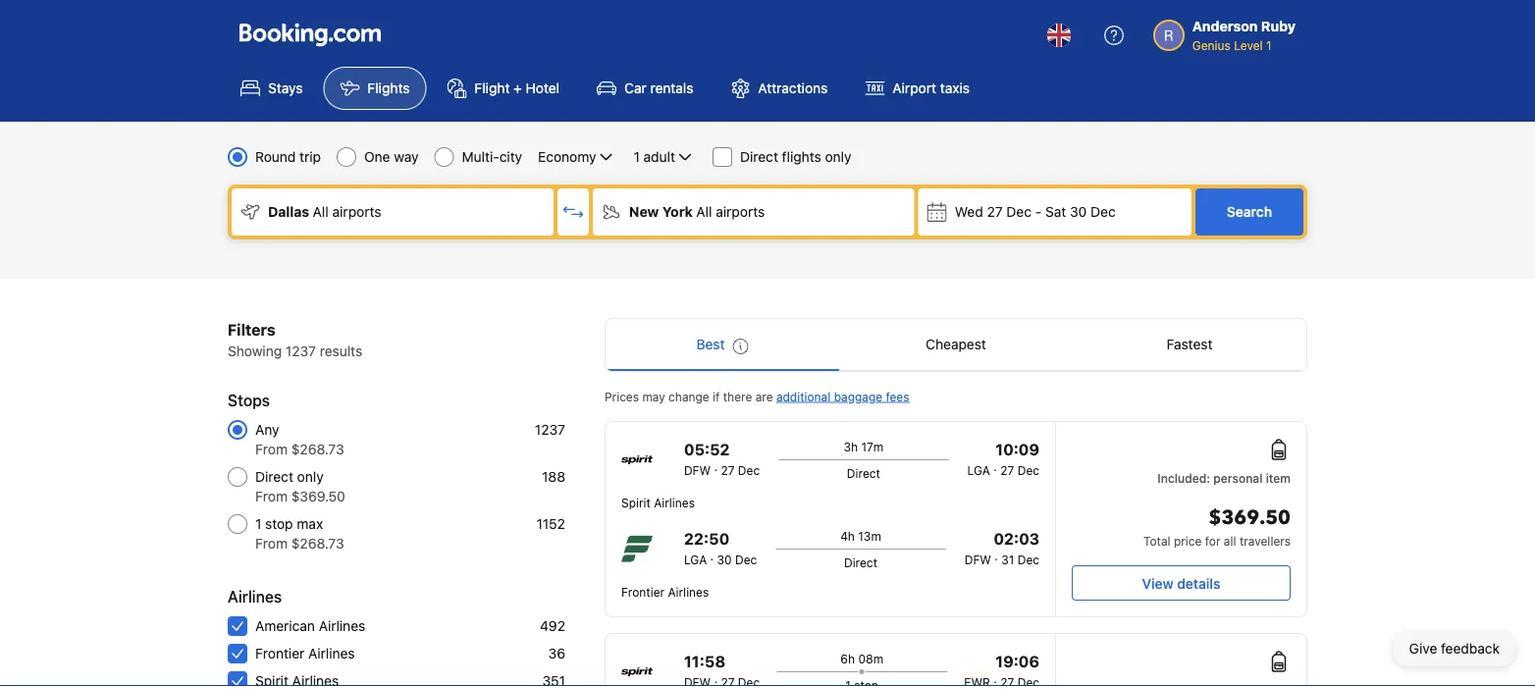 Task type: vqa. For each thing, say whether or not it's contained in the screenshot.
Ruby
yes



Task type: describe. For each thing, give the bounding box(es) containing it.
stays link
[[224, 67, 320, 110]]

rentals
[[650, 80, 694, 96]]

flight + hotel
[[475, 80, 560, 96]]

stop
[[265, 516, 293, 532]]

feedback
[[1441, 641, 1500, 657]]

. down "19:06"
[[991, 672, 1001, 685]]

492
[[540, 618, 566, 634]]

fastest button
[[1073, 319, 1307, 370]]

stays
[[268, 80, 303, 96]]

0 horizontal spatial frontier
[[255, 646, 305, 662]]

change
[[669, 390, 709, 404]]

0 horizontal spatial frontier airlines
[[255, 646, 355, 662]]

. down 11:58
[[711, 672, 721, 685]]

lga for 10:09
[[968, 463, 991, 477]]

08m
[[858, 652, 884, 666]]

31
[[1002, 553, 1014, 566]]

direct down '3h 17m'
[[847, 466, 881, 480]]

4h
[[841, 529, 855, 543]]

tab list containing best
[[606, 319, 1307, 372]]

give feedback
[[1410, 641, 1500, 657]]

1 adult
[[634, 149, 675, 165]]

item
[[1266, 471, 1291, 485]]

188
[[542, 469, 566, 485]]

trip
[[300, 149, 321, 165]]

from inside 1 stop max from $268.73
[[255, 536, 288, 552]]

1 adult button
[[632, 145, 697, 169]]

multi-
[[462, 149, 499, 165]]

prices
[[605, 390, 639, 404]]

best button
[[606, 319, 839, 370]]

give
[[1410, 641, 1438, 657]]

1237 inside filters showing 1237 results
[[286, 343, 316, 359]]

airlines right 'american'
[[319, 618, 365, 634]]

give feedback button
[[1394, 631, 1516, 667]]

6h 08m
[[841, 652, 884, 666]]

dec for 02:03
[[1018, 553, 1040, 566]]

anderson
[[1193, 18, 1258, 34]]

may
[[642, 390, 665, 404]]

from inside direct only from $369.50
[[255, 488, 288, 505]]

multi-city
[[462, 149, 522, 165]]

02:03
[[994, 530, 1040, 548]]

cheapest
[[926, 336, 987, 352]]

1 stop max from $268.73
[[255, 516, 344, 552]]

travellers
[[1240, 534, 1291, 548]]

view details
[[1142, 575, 1221, 592]]

$268.73 inside any from $268.73
[[291, 441, 344, 458]]

attractions link
[[714, 67, 845, 110]]

30 inside "dropdown button"
[[1070, 204, 1087, 220]]

1 horizontal spatial only
[[825, 149, 852, 165]]

flights
[[368, 80, 410, 96]]

. for 05:52
[[714, 459, 718, 473]]

best
[[697, 336, 725, 352]]

search
[[1227, 204, 1272, 220]]

airlines up 'american'
[[228, 588, 282, 606]]

from inside any from $268.73
[[255, 441, 288, 458]]

27 for 05:52
[[721, 463, 735, 477]]

airlines right "spirit"
[[654, 496, 695, 510]]

wed 27 dec - sat 30 dec
[[955, 204, 1116, 220]]

wed
[[955, 204, 983, 220]]

1 all from the left
[[313, 204, 329, 220]]

1 horizontal spatial 1237
[[535, 422, 566, 438]]

direct down 4h 13m
[[844, 556, 878, 569]]

are
[[756, 390, 773, 404]]

car rentals
[[624, 80, 694, 96]]

. for 10:09
[[994, 459, 997, 473]]

american
[[255, 618, 315, 634]]

1152
[[537, 516, 566, 532]]

22:50 lga . 30 dec
[[684, 530, 757, 566]]

baggage
[[834, 390, 883, 404]]

view
[[1142, 575, 1174, 592]]

details
[[1177, 575, 1221, 592]]

personal
[[1214, 471, 1263, 485]]

17m
[[861, 440, 884, 454]]

1 horizontal spatial frontier airlines
[[621, 585, 709, 599]]

4h 13m
[[841, 529, 881, 543]]

city
[[499, 149, 522, 165]]

taxis
[[940, 80, 970, 96]]

york
[[662, 204, 693, 220]]

$369.50 inside direct only from $369.50
[[291, 488, 345, 505]]

ruby
[[1261, 18, 1296, 34]]

dfw for 05:52
[[684, 463, 711, 477]]

6h
[[841, 652, 855, 666]]

anderson ruby genius level 1
[[1193, 18, 1296, 52]]

airlines down american airlines
[[308, 646, 355, 662]]

spirit airlines
[[621, 496, 695, 510]]

cheapest button
[[839, 319, 1073, 370]]

1 horizontal spatial frontier
[[621, 585, 665, 599]]

22:50
[[684, 530, 730, 548]]

. for 22:50
[[710, 549, 714, 563]]

flight + hotel link
[[430, 67, 576, 110]]

19:06
[[996, 652, 1040, 671]]

for
[[1205, 534, 1221, 548]]

+
[[514, 80, 522, 96]]

direct only from $369.50
[[255, 469, 345, 505]]



Task type: locate. For each thing, give the bounding box(es) containing it.
30 inside 22:50 lga . 30 dec
[[717, 553, 732, 566]]

1 horizontal spatial dfw
[[965, 553, 991, 566]]

dfw inside 02:03 dfw . 31 dec
[[965, 553, 991, 566]]

1 left "stop"
[[255, 516, 261, 532]]

best image
[[733, 339, 749, 354], [733, 339, 749, 354]]

$369.50 up max
[[291, 488, 345, 505]]

airport
[[893, 80, 937, 96]]

level
[[1234, 38, 1263, 52]]

adult
[[644, 149, 675, 165]]

hotel
[[526, 80, 560, 96]]

2 from from the top
[[255, 488, 288, 505]]

1 vertical spatial 30
[[717, 553, 732, 566]]

05:52
[[684, 440, 730, 459]]

3 from from the top
[[255, 536, 288, 552]]

1 inside "dropdown button"
[[634, 149, 640, 165]]

dallas all airports
[[268, 204, 381, 220]]

1 inside anderson ruby genius level 1
[[1267, 38, 1272, 52]]

frontier airlines down american airlines
[[255, 646, 355, 662]]

dfw inside 05:52 dfw . 27 dec
[[684, 463, 711, 477]]

direct flights only
[[740, 149, 852, 165]]

airports right york
[[716, 204, 765, 220]]

13m
[[858, 529, 881, 543]]

0 horizontal spatial only
[[297, 469, 324, 485]]

booking.com logo image
[[240, 23, 381, 47], [240, 23, 381, 47]]

1 from from the top
[[255, 441, 288, 458]]

all
[[313, 204, 329, 220], [696, 204, 712, 220]]

27 for 10:09
[[1001, 463, 1014, 477]]

0 horizontal spatial lga
[[684, 553, 707, 566]]

filters showing 1237 results
[[228, 321, 362, 359]]

one
[[364, 149, 390, 165]]

any from $268.73
[[255, 422, 344, 458]]

spirit
[[621, 496, 651, 510]]

1 vertical spatial 1237
[[535, 422, 566, 438]]

. left 31
[[995, 549, 998, 563]]

total
[[1144, 534, 1171, 548]]

1 left the adult
[[634, 149, 640, 165]]

$369.50 inside $369.50 total price for all travellers
[[1209, 505, 1291, 532]]

36
[[548, 646, 566, 662]]

max
[[297, 516, 323, 532]]

1 vertical spatial $268.73
[[291, 536, 344, 552]]

lga up 02:03 dfw . 31 dec
[[968, 463, 991, 477]]

direct left flights
[[740, 149, 778, 165]]

from
[[255, 441, 288, 458], [255, 488, 288, 505], [255, 536, 288, 552]]

1 airports from the left
[[332, 204, 381, 220]]

. down 05:52
[[714, 459, 718, 473]]

tab list
[[606, 319, 1307, 372]]

0 vertical spatial only
[[825, 149, 852, 165]]

0 vertical spatial dfw
[[684, 463, 711, 477]]

27 down 10:09
[[1001, 463, 1014, 477]]

view details button
[[1072, 566, 1291, 601]]

direct inside direct only from $369.50
[[255, 469, 293, 485]]

additional baggage fees link
[[776, 390, 910, 404]]

27 inside 05:52 dfw . 27 dec
[[721, 463, 735, 477]]

there
[[723, 390, 752, 404]]

02:03 dfw . 31 dec
[[965, 530, 1040, 566]]

3h
[[844, 440, 858, 454]]

10:09
[[996, 440, 1040, 459]]

only
[[825, 149, 852, 165], [297, 469, 324, 485]]

1 for 1 stop max from $268.73
[[255, 516, 261, 532]]

2 vertical spatial 1
[[255, 516, 261, 532]]

lga inside 10:09 lga . 27 dec
[[968, 463, 991, 477]]

dec for 10:09
[[1018, 463, 1040, 477]]

0 horizontal spatial 30
[[717, 553, 732, 566]]

any
[[255, 422, 279, 438]]

only down any from $268.73
[[297, 469, 324, 485]]

dfw down 05:52
[[684, 463, 711, 477]]

1 horizontal spatial 1
[[634, 149, 640, 165]]

. down 10:09
[[994, 459, 997, 473]]

lga down 22:50
[[684, 553, 707, 566]]

airports
[[332, 204, 381, 220], [716, 204, 765, 220]]

1 vertical spatial only
[[297, 469, 324, 485]]

genius
[[1193, 38, 1231, 52]]

frontier airlines down 22:50
[[621, 585, 709, 599]]

1 vertical spatial lga
[[684, 553, 707, 566]]

dec inside 02:03 dfw . 31 dec
[[1018, 553, 1040, 566]]

airport taxis link
[[849, 67, 987, 110]]

all right york
[[696, 204, 712, 220]]

lga inside 22:50 lga . 30 dec
[[684, 553, 707, 566]]

0 vertical spatial frontier airlines
[[621, 585, 709, 599]]

2 $268.73 from the top
[[291, 536, 344, 552]]

1237 up 188
[[535, 422, 566, 438]]

$268.73
[[291, 441, 344, 458], [291, 536, 344, 552]]

fees
[[886, 390, 910, 404]]

. down 22:50
[[710, 549, 714, 563]]

dec inside 22:50 lga . 30 dec
[[735, 553, 757, 566]]

dec for 05:52
[[738, 463, 760, 477]]

30 down 22:50
[[717, 553, 732, 566]]

0 vertical spatial frontier
[[621, 585, 665, 599]]

1237 left results
[[286, 343, 316, 359]]

lga for 22:50
[[684, 553, 707, 566]]

1
[[1267, 38, 1272, 52], [634, 149, 640, 165], [255, 516, 261, 532]]

included:
[[1158, 471, 1211, 485]]

1 horizontal spatial $369.50
[[1209, 505, 1291, 532]]

american airlines
[[255, 618, 365, 634]]

0 vertical spatial 1
[[1267, 38, 1272, 52]]

one way
[[364, 149, 419, 165]]

dec inside 05:52 dfw . 27 dec
[[738, 463, 760, 477]]

stops
[[228, 391, 270, 410]]

0 vertical spatial 1237
[[286, 343, 316, 359]]

11:58
[[684, 652, 726, 671]]

30 right the sat
[[1070, 204, 1087, 220]]

only inside direct only from $369.50
[[297, 469, 324, 485]]

frontier airlines
[[621, 585, 709, 599], [255, 646, 355, 662]]

showing
[[228, 343, 282, 359]]

0 vertical spatial $268.73
[[291, 441, 344, 458]]

27 right the wed
[[987, 204, 1003, 220]]

airports down one
[[332, 204, 381, 220]]

1 horizontal spatial all
[[696, 204, 712, 220]]

0 vertical spatial 30
[[1070, 204, 1087, 220]]

2 horizontal spatial 1
[[1267, 38, 1272, 52]]

1 right "level"
[[1267, 38, 1272, 52]]

car
[[624, 80, 647, 96]]

from down "stop"
[[255, 536, 288, 552]]

0 horizontal spatial airports
[[332, 204, 381, 220]]

0 horizontal spatial 1237
[[286, 343, 316, 359]]

fastest
[[1167, 336, 1213, 352]]

wed 27 dec - sat 30 dec button
[[919, 189, 1192, 236]]

round trip
[[255, 149, 321, 165]]

frontier down 'american'
[[255, 646, 305, 662]]

attractions
[[758, 80, 828, 96]]

0 horizontal spatial all
[[313, 204, 329, 220]]

2 vertical spatial from
[[255, 536, 288, 552]]

prices may change if there are additional baggage fees
[[605, 390, 910, 404]]

0 horizontal spatial dfw
[[684, 463, 711, 477]]

frontier
[[621, 585, 665, 599], [255, 646, 305, 662]]

30
[[1070, 204, 1087, 220], [717, 553, 732, 566]]

1 for 1 adult
[[634, 149, 640, 165]]

results
[[320, 343, 362, 359]]

. for 02:03
[[995, 549, 998, 563]]

2 airports from the left
[[716, 204, 765, 220]]

0 vertical spatial from
[[255, 441, 288, 458]]

1 vertical spatial frontier
[[255, 646, 305, 662]]

1 vertical spatial 1
[[634, 149, 640, 165]]

1 vertical spatial frontier airlines
[[255, 646, 355, 662]]

all
[[1224, 534, 1237, 548]]

car rentals link
[[580, 67, 710, 110]]

0 horizontal spatial 1
[[255, 516, 261, 532]]

1 horizontal spatial 30
[[1070, 204, 1087, 220]]

-
[[1036, 204, 1042, 220]]

direct
[[740, 149, 778, 165], [847, 466, 881, 480], [255, 469, 293, 485], [844, 556, 878, 569]]

1 vertical spatial dfw
[[965, 553, 991, 566]]

way
[[394, 149, 419, 165]]

new york all airports
[[629, 204, 765, 220]]

dfw for 02:03
[[965, 553, 991, 566]]

from down any
[[255, 441, 288, 458]]

dfw left 31
[[965, 553, 991, 566]]

.
[[714, 459, 718, 473], [994, 459, 997, 473], [710, 549, 714, 563], [995, 549, 998, 563], [711, 672, 721, 685], [991, 672, 1001, 685]]

27 inside wed 27 dec - sat 30 dec "dropdown button"
[[987, 204, 1003, 220]]

10:09 lga . 27 dec
[[968, 440, 1040, 477]]

search button
[[1196, 189, 1304, 236]]

27 down 05:52
[[721, 463, 735, 477]]

. inside 10:09 lga . 27 dec
[[994, 459, 997, 473]]

dec
[[1007, 204, 1032, 220], [1091, 204, 1116, 220], [738, 463, 760, 477], [1018, 463, 1040, 477], [735, 553, 757, 566], [1018, 553, 1040, 566]]

0 vertical spatial lga
[[968, 463, 991, 477]]

$369.50
[[291, 488, 345, 505], [1209, 505, 1291, 532]]

1 vertical spatial from
[[255, 488, 288, 505]]

$268.73 up direct only from $369.50
[[291, 441, 344, 458]]

flights
[[782, 149, 821, 165]]

2 all from the left
[[696, 204, 712, 220]]

included: personal item
[[1158, 471, 1291, 485]]

. inside 22:50 lga . 30 dec
[[710, 549, 714, 563]]

. inside 02:03 dfw . 31 dec
[[995, 549, 998, 563]]

sat
[[1046, 204, 1066, 220]]

$369.50 up travellers
[[1209, 505, 1291, 532]]

1 horizontal spatial lga
[[968, 463, 991, 477]]

from up "stop"
[[255, 488, 288, 505]]

27 inside 10:09 lga . 27 dec
[[1001, 463, 1014, 477]]

1 inside 1 stop max from $268.73
[[255, 516, 261, 532]]

$268.73 down max
[[291, 536, 344, 552]]

1 horizontal spatial airports
[[716, 204, 765, 220]]

airlines down 22:50 lga . 30 dec
[[668, 585, 709, 599]]

flights link
[[323, 67, 427, 110]]

$369.50 total price for all travellers
[[1144, 505, 1291, 548]]

1 $268.73 from the top
[[291, 441, 344, 458]]

$268.73 inside 1 stop max from $268.73
[[291, 536, 344, 552]]

. inside 05:52 dfw . 27 dec
[[714, 459, 718, 473]]

price
[[1174, 534, 1202, 548]]

all right dallas
[[313, 204, 329, 220]]

dec for 22:50
[[735, 553, 757, 566]]

only right flights
[[825, 149, 852, 165]]

if
[[713, 390, 720, 404]]

dec inside 10:09 lga . 27 dec
[[1018, 463, 1040, 477]]

flight
[[475, 80, 510, 96]]

frontier down "spirit"
[[621, 585, 665, 599]]

0 horizontal spatial $369.50
[[291, 488, 345, 505]]

dallas
[[268, 204, 309, 220]]

05:52 dfw . 27 dec
[[684, 440, 760, 477]]

direct down any from $268.73
[[255, 469, 293, 485]]

lga
[[968, 463, 991, 477], [684, 553, 707, 566]]



